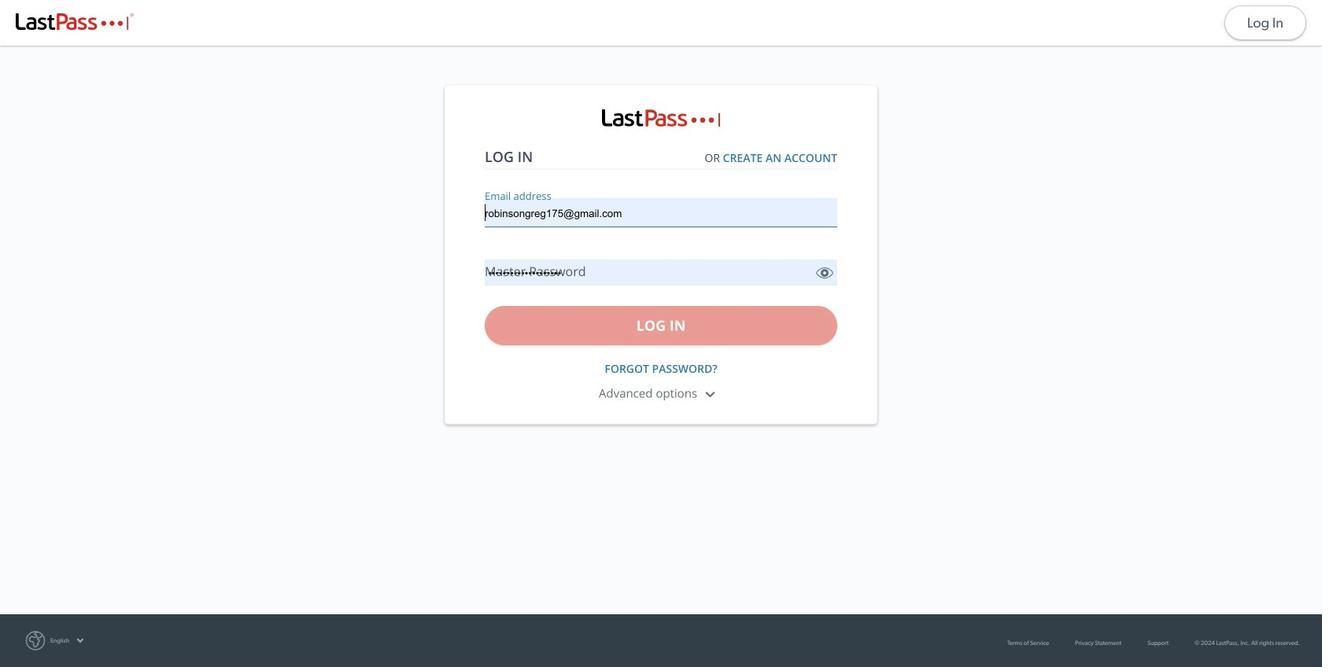 Task type: locate. For each thing, give the bounding box(es) containing it.
None password field
[[485, 260, 837, 286]]

lastpass image
[[16, 13, 134, 32]]

None field
[[485, 198, 837, 228]]



Task type: vqa. For each thing, say whether or not it's contained in the screenshot.
LastPass image
yes



